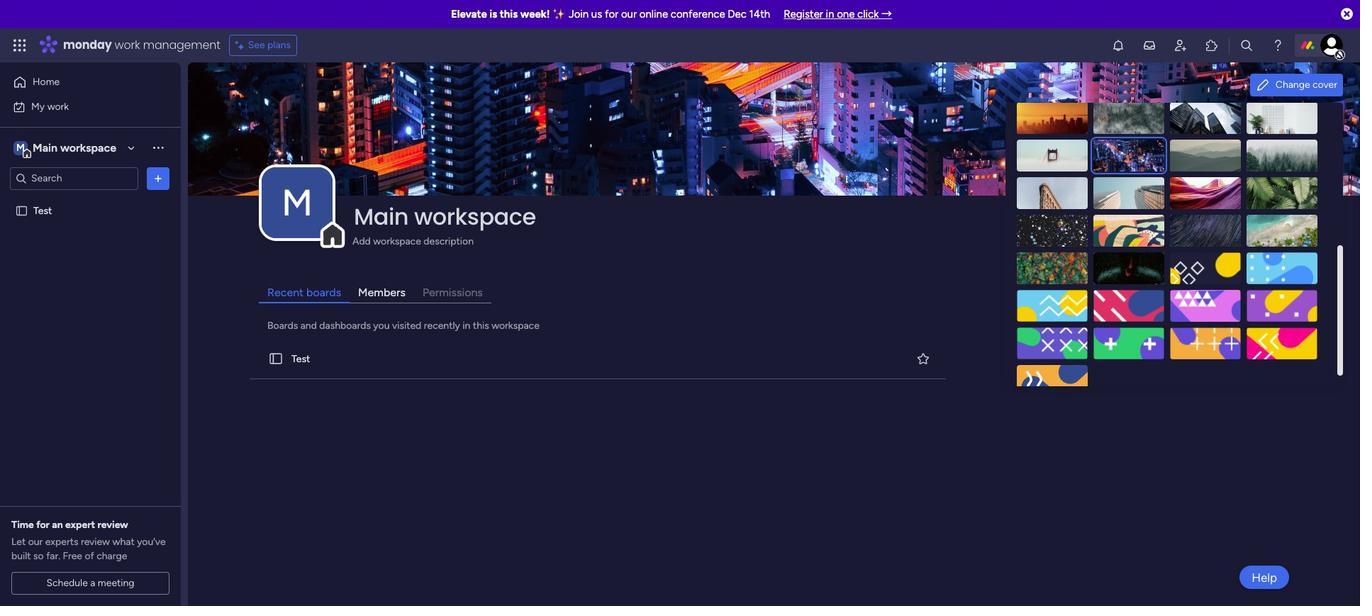 Task type: vqa. For each thing, say whether or not it's contained in the screenshot.
Give Feedback
no



Task type: locate. For each thing, give the bounding box(es) containing it.
description
[[424, 236, 474, 248]]

search everything image
[[1240, 38, 1254, 52]]

m button
[[262, 167, 333, 238]]

for inside 'time for an expert review let our experts review what you've built so far. free of charge'
[[36, 519, 50, 531]]

this
[[500, 8, 518, 21], [473, 320, 489, 332]]

workspace image
[[13, 140, 28, 156], [262, 167, 333, 238]]

1 horizontal spatial for
[[605, 8, 619, 21]]

m for 'workspace' image inside "workspace selection" 'element'
[[16, 141, 25, 154]]

for
[[605, 8, 619, 21], [36, 519, 50, 531]]

0 vertical spatial our
[[621, 8, 637, 21]]

0 horizontal spatial work
[[47, 100, 69, 112]]

notifications image
[[1111, 38, 1125, 52]]

option
[[0, 198, 181, 201]]

in right recently
[[463, 320, 470, 332]]

and
[[300, 320, 317, 332]]

work right monday at the top left of page
[[115, 37, 140, 53]]

review
[[97, 519, 128, 531], [81, 536, 110, 548]]

review up what
[[97, 519, 128, 531]]

0 horizontal spatial m
[[16, 141, 25, 154]]

1 vertical spatial test
[[291, 353, 310, 365]]

workspace selection element
[[13, 139, 118, 158]]

1 vertical spatial main
[[354, 201, 409, 233]]

this right is
[[500, 8, 518, 21]]

1 horizontal spatial main workspace
[[354, 201, 536, 233]]

for left an on the left of page
[[36, 519, 50, 531]]

0 horizontal spatial main
[[33, 141, 57, 154]]

our
[[621, 8, 637, 21], [28, 536, 43, 548]]

add workspace description
[[352, 236, 474, 248]]

see plans button
[[229, 35, 297, 56]]

test right public board image
[[291, 353, 310, 365]]

elevate
[[451, 8, 487, 21]]

time
[[11, 519, 34, 531]]

public board image
[[15, 204, 28, 217]]

0 vertical spatial work
[[115, 37, 140, 53]]

0 vertical spatial main workspace
[[33, 141, 116, 154]]

in
[[826, 8, 834, 21], [463, 320, 470, 332]]

this right recently
[[473, 320, 489, 332]]

main up add
[[354, 201, 409, 233]]

1 vertical spatial main workspace
[[354, 201, 536, 233]]

0 vertical spatial m
[[16, 141, 25, 154]]

test
[[33, 205, 52, 217], [291, 353, 310, 365]]

built
[[11, 550, 31, 562]]

m inside "workspace selection" 'element'
[[16, 141, 25, 154]]

a
[[90, 577, 95, 589]]

dashboards
[[319, 320, 371, 332]]

0 vertical spatial for
[[605, 8, 619, 21]]

1 horizontal spatial test
[[291, 353, 310, 365]]

for right us
[[605, 8, 619, 21]]

m
[[16, 141, 25, 154], [281, 181, 313, 225]]

public board image
[[268, 351, 284, 367]]

options image
[[151, 171, 165, 185]]

main workspace up description
[[354, 201, 536, 233]]

monday work management
[[63, 37, 220, 53]]

workspace
[[60, 141, 116, 154], [414, 201, 536, 233], [373, 236, 421, 248], [492, 320, 540, 332]]

help
[[1252, 571, 1277, 585]]

recently
[[424, 320, 460, 332]]

1 vertical spatial m
[[281, 181, 313, 225]]

0 vertical spatial workspace image
[[13, 140, 28, 156]]

free
[[63, 550, 82, 562]]

0 horizontal spatial test
[[33, 205, 52, 217]]

add to favorites image
[[916, 351, 930, 366]]

0 horizontal spatial main workspace
[[33, 141, 116, 154]]

0 vertical spatial in
[[826, 8, 834, 21]]

1 vertical spatial for
[[36, 519, 50, 531]]

our left the online
[[621, 8, 637, 21]]

work
[[115, 37, 140, 53], [47, 100, 69, 112]]

→
[[882, 8, 892, 21]]

0 horizontal spatial our
[[28, 536, 43, 548]]

test inside "link"
[[291, 353, 310, 365]]

m inside m dropdown button
[[281, 181, 313, 225]]

in left one
[[826, 8, 834, 21]]

0 horizontal spatial for
[[36, 519, 50, 531]]

my work button
[[9, 95, 152, 118]]

change cover
[[1276, 79, 1337, 91]]

schedule
[[46, 577, 88, 589]]

1 horizontal spatial work
[[115, 37, 140, 53]]

1 vertical spatial work
[[47, 100, 69, 112]]

0 vertical spatial test
[[33, 205, 52, 217]]

m for the bottommost 'workspace' image
[[281, 181, 313, 225]]

0 horizontal spatial in
[[463, 320, 470, 332]]

select product image
[[13, 38, 27, 52]]

main down my work
[[33, 141, 57, 154]]

our inside 'time for an expert review let our experts review what you've built so far. free of charge'
[[28, 536, 43, 548]]

home
[[33, 76, 60, 88]]

1 horizontal spatial this
[[500, 8, 518, 21]]

✨
[[553, 8, 566, 21]]

1 vertical spatial workspace image
[[262, 167, 333, 238]]

1 vertical spatial this
[[473, 320, 489, 332]]

1 vertical spatial in
[[463, 320, 470, 332]]

review up of
[[81, 536, 110, 548]]

1 vertical spatial our
[[28, 536, 43, 548]]

1 horizontal spatial workspace image
[[262, 167, 333, 238]]

click
[[857, 8, 879, 21]]

test inside list box
[[33, 205, 52, 217]]

work right 'my'
[[47, 100, 69, 112]]

Main workspace field
[[350, 201, 1303, 233]]

0 horizontal spatial workspace image
[[13, 140, 28, 156]]

test list box
[[0, 196, 181, 414]]

0 vertical spatial this
[[500, 8, 518, 21]]

main
[[33, 141, 57, 154], [354, 201, 409, 233]]

main workspace up search in workspace field
[[33, 141, 116, 154]]

home button
[[9, 71, 152, 94]]

my work
[[31, 100, 69, 112]]

apps image
[[1205, 38, 1219, 52]]

0 vertical spatial main
[[33, 141, 57, 154]]

test right public board icon
[[33, 205, 52, 217]]

1 horizontal spatial our
[[621, 8, 637, 21]]

our up the so
[[28, 536, 43, 548]]

work inside "button"
[[47, 100, 69, 112]]

1 horizontal spatial m
[[281, 181, 313, 225]]

join
[[569, 8, 589, 21]]

conference
[[671, 8, 725, 21]]

main workspace
[[33, 141, 116, 154], [354, 201, 536, 233]]

online
[[639, 8, 668, 21]]

management
[[143, 37, 220, 53]]



Task type: describe. For each thing, give the bounding box(es) containing it.
workspace image inside "workspace selection" 'element'
[[13, 140, 28, 156]]

you
[[373, 320, 390, 332]]

let
[[11, 536, 26, 548]]

help image
[[1271, 38, 1285, 52]]

elevate is this week! ✨ join us for our online conference dec 14th
[[451, 8, 770, 21]]

workspace inside "workspace selection" 'element'
[[60, 141, 116, 154]]

monday
[[63, 37, 112, 53]]

boards
[[306, 286, 341, 299]]

members
[[358, 286, 406, 299]]

register in one click → link
[[784, 8, 892, 21]]

Search in workspace field
[[30, 170, 118, 187]]

brad klo image
[[1320, 34, 1343, 57]]

permissions
[[423, 286, 483, 299]]

of
[[85, 550, 94, 562]]

change
[[1276, 79, 1310, 91]]

plans
[[267, 39, 291, 51]]

us
[[591, 8, 602, 21]]

invite members image
[[1174, 38, 1188, 52]]

change cover button
[[1250, 74, 1343, 96]]

meeting
[[98, 577, 134, 589]]

register
[[784, 8, 823, 21]]

add
[[352, 236, 371, 248]]

boards and dashboards you visited recently in this workspace
[[267, 320, 540, 332]]

1 horizontal spatial main
[[354, 201, 409, 233]]

schedule a meeting
[[46, 577, 134, 589]]

my
[[31, 100, 45, 112]]

register in one click →
[[784, 8, 892, 21]]

charge
[[97, 550, 127, 562]]

see plans
[[248, 39, 291, 51]]

week!
[[520, 8, 550, 21]]

you've
[[137, 536, 166, 548]]

recent boards
[[267, 286, 341, 299]]

so
[[33, 550, 44, 562]]

visited
[[392, 320, 421, 332]]

workspace options image
[[151, 141, 165, 155]]

is
[[490, 8, 497, 21]]

help button
[[1240, 566, 1289, 589]]

boards
[[267, 320, 298, 332]]

test for public board image
[[291, 353, 310, 365]]

1 vertical spatial review
[[81, 536, 110, 548]]

0 horizontal spatial this
[[473, 320, 489, 332]]

work for monday
[[115, 37, 140, 53]]

14th
[[749, 8, 770, 21]]

what
[[112, 536, 135, 548]]

dec
[[728, 8, 747, 21]]

0 vertical spatial review
[[97, 519, 128, 531]]

work for my
[[47, 100, 69, 112]]

main workspace inside "workspace selection" 'element'
[[33, 141, 116, 154]]

1 horizontal spatial in
[[826, 8, 834, 21]]

recent
[[267, 286, 304, 299]]

far.
[[46, 550, 60, 562]]

one
[[837, 8, 855, 21]]

inbox image
[[1142, 38, 1157, 52]]

an
[[52, 519, 63, 531]]

experts
[[45, 536, 78, 548]]

cover
[[1313, 79, 1337, 91]]

test link
[[247, 339, 949, 379]]

test for public board icon
[[33, 205, 52, 217]]

time for an expert review let our experts review what you've built so far. free of charge
[[11, 519, 166, 562]]

see
[[248, 39, 265, 51]]

schedule a meeting button
[[11, 572, 169, 595]]

expert
[[65, 519, 95, 531]]

main inside "workspace selection" 'element'
[[33, 141, 57, 154]]



